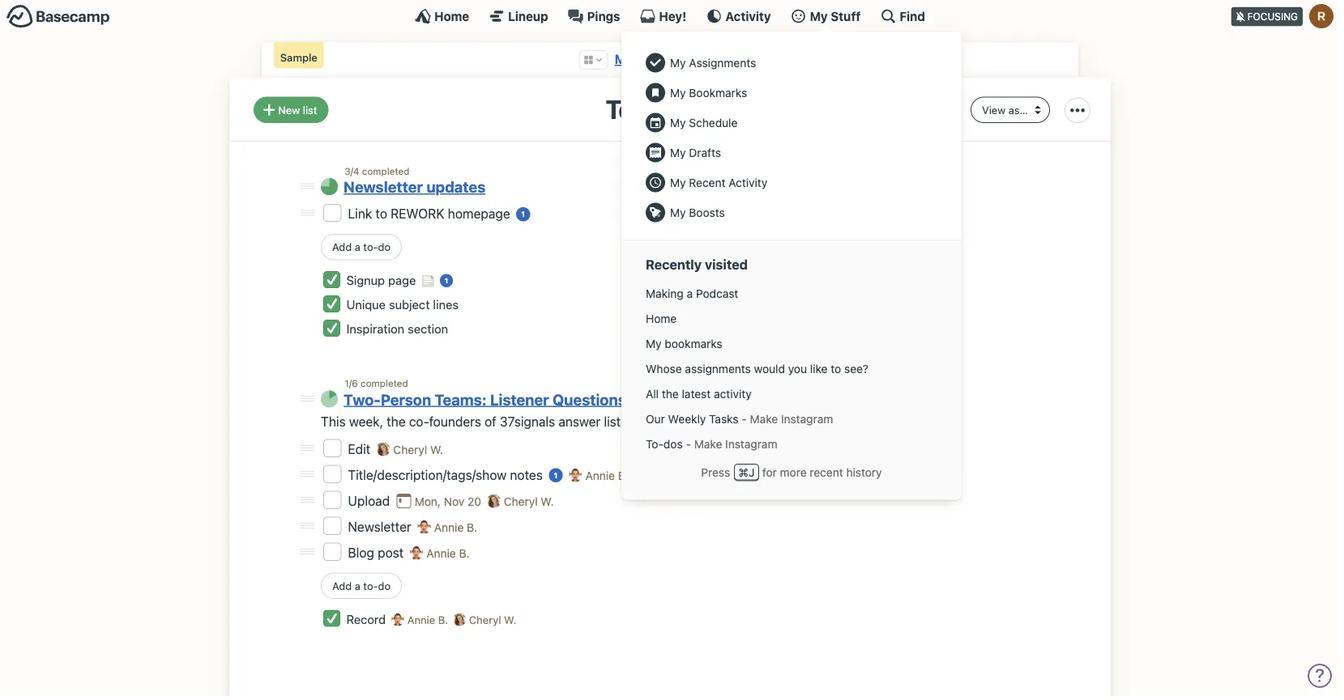Task type: vqa. For each thing, say whether or not it's contained in the screenshot.


Task type: locate. For each thing, give the bounding box(es) containing it.
1 vertical spatial do
[[378, 580, 391, 592]]

view
[[982, 104, 1006, 116]]

1 horizontal spatial cheryl
[[469, 614, 501, 627]]

making down recently
[[646, 287, 684, 300]]

2 horizontal spatial 1
[[554, 471, 558, 480]]

1 link for link to rework homepage
[[516, 207, 530, 222]]

newsletter down 3/4 completed
[[344, 178, 423, 196]]

annie b. link down nov on the bottom
[[434, 521, 477, 534]]

add a to-do button down "blog" at left
[[321, 573, 402, 600]]

home link up whose assignments would you like to see? link
[[638, 306, 946, 332]]

0 horizontal spatial home
[[434, 9, 469, 23]]

my stuff element
[[638, 48, 946, 228]]

a down "blog" at left
[[355, 580, 360, 592]]

0 horizontal spatial cheryl walters image
[[377, 443, 390, 457]]

subject
[[389, 298, 430, 312]]

inspiration section
[[346, 322, 448, 336]]

cheryl walters image for rightmost cheryl w. link
[[487, 495, 501, 508]]

0 vertical spatial to-
[[606, 94, 645, 124]]

0 vertical spatial cheryl
[[393, 443, 427, 456]]

activity up assignments
[[725, 9, 771, 23]]

newsletter for newsletter updates
[[344, 178, 423, 196]]

1 vertical spatial cheryl walters image
[[487, 495, 501, 508]]

activity
[[725, 9, 771, 23], [729, 176, 768, 189]]

0 vertical spatial make
[[750, 413, 778, 426]]

w. for rightmost cheryl w. link
[[541, 495, 554, 508]]

2 horizontal spatial the
[[742, 415, 761, 430]]

annie b. link down mon, nov 20
[[426, 547, 470, 560]]

to- for to-dos
[[606, 94, 645, 124]]

home up my bookmarks
[[646, 312, 677, 325]]

1 up lines
[[445, 277, 448, 285]]

0 horizontal spatial w.
[[430, 443, 443, 456]]

w. down notes
[[541, 495, 554, 508]]

my up my bookmarks at top
[[670, 56, 686, 69]]

2 vertical spatial annie bryan image
[[410, 547, 423, 560]]

lines
[[433, 298, 459, 312]]

0 horizontal spatial 1
[[445, 277, 448, 285]]

1 vertical spatial instagram
[[725, 438, 777, 451]]

two-
[[344, 391, 381, 409]]

1 horizontal spatial 1
[[521, 210, 525, 219]]

1 vertical spatial newsletter
[[348, 519, 415, 535]]

newsletter updates
[[344, 178, 486, 196]]

1 vertical spatial activity
[[729, 176, 768, 189]]

my recent activity link
[[638, 168, 946, 198]]

2 do from the top
[[378, 580, 391, 592]]

add a to-do button for newsletter updates
[[321, 234, 402, 260]]

dos inside recently visited pages element
[[664, 438, 683, 451]]

completed up "person"
[[361, 378, 408, 389]]

0 horizontal spatial to
[[375, 206, 387, 221]]

1 horizontal spatial w.
[[504, 614, 516, 627]]

making a podcast down recently visited
[[646, 287, 738, 300]]

make
[[750, 413, 778, 426], [694, 438, 722, 451]]

cheryl w. link down notes
[[504, 495, 554, 508]]

rework
[[391, 206, 445, 221]]

1 vertical spatial annie bryan image
[[417, 521, 431, 534]]

making a podcast inside breadcrumb element
[[615, 51, 725, 67]]

0 vertical spatial cheryl w.
[[393, 443, 443, 456]]

instagram down all the latest activity link
[[781, 413, 833, 426]]

assignments
[[689, 56, 756, 69]]

2 vertical spatial 1
[[554, 471, 558, 480]]

title/description/tags/show notes 1
[[348, 467, 558, 483]]

0 vertical spatial annie b. link
[[585, 469, 629, 482]]

add a to-do for newsletter updates
[[332, 241, 391, 253]]

2 vertical spatial 1 link
[[549, 469, 563, 483]]

making inside breadcrumb element
[[615, 51, 661, 67]]

add a to-do down link
[[332, 241, 391, 253]]

add for newsletter
[[332, 241, 352, 253]]

my inside my drafts 'link'
[[670, 146, 686, 159]]

making a podcast link up my bookmarks link
[[638, 281, 946, 306]]

1 vertical spatial add a to-do
[[332, 580, 391, 592]]

0 vertical spatial instagram
[[781, 413, 833, 426]]

0 horizontal spatial 1 link
[[440, 274, 453, 288]]

for
[[762, 466, 777, 479]]

re...
[[764, 415, 787, 430]]

1
[[521, 210, 525, 219], [445, 277, 448, 285], [554, 471, 558, 480]]

0 vertical spatial 1
[[521, 210, 525, 219]]

annie b. down nov on the bottom
[[434, 521, 477, 534]]

to- for two-
[[363, 580, 378, 592]]

1 vertical spatial to-
[[363, 580, 378, 592]]

answer
[[559, 415, 601, 430]]

my left "drafts"
[[670, 146, 686, 159]]

annie bryan image down mon,
[[417, 521, 431, 534]]

0 vertical spatial making a podcast link
[[615, 51, 725, 67]]

2 vertical spatial cheryl
[[469, 614, 501, 627]]

breadcrumb element
[[262, 42, 1078, 77]]

making a podcast down hey!
[[615, 51, 725, 67]]

press
[[701, 466, 730, 479]]

add a to-do down "blog" at left
[[332, 580, 391, 592]]

to- down 'our'
[[646, 438, 664, 451]]

making a podcast inside recently visited pages element
[[646, 287, 738, 300]]

switch accounts image
[[6, 4, 110, 29]]

ruby image
[[1309, 4, 1334, 28]]

making inside recently visited pages element
[[646, 287, 684, 300]]

my inside my stuff dropdown button
[[810, 9, 828, 23]]

the left re...
[[742, 415, 761, 430]]

1 link right homepage
[[516, 207, 530, 222]]

hey!
[[659, 9, 687, 23]]

0 vertical spatial cheryl w. link
[[393, 443, 443, 456]]

1 vertical spatial home
[[646, 312, 677, 325]]

completed up newsletter updates
[[362, 165, 410, 177]]

2 add from the top
[[332, 580, 352, 592]]

1 vertical spatial 1
[[445, 277, 448, 285]]

focusing button
[[1231, 0, 1340, 32]]

my stuff
[[810, 9, 861, 23]]

upload link
[[348, 493, 393, 509]]

making down hey! popup button on the top
[[615, 51, 661, 67]]

the right all
[[662, 387, 679, 401]]

instagram down our weekly tasks - make instagram
[[725, 438, 777, 451]]

1 vertical spatial annie b. link
[[434, 521, 477, 534]]

1 vertical spatial completed
[[361, 378, 408, 389]]

podcast inside breadcrumb element
[[674, 51, 725, 67]]

1 link
[[516, 207, 530, 222], [440, 274, 453, 288], [549, 469, 563, 483]]

0 vertical spatial 1 link
[[516, 207, 530, 222]]

annie for annie b. link for newsletter
[[434, 521, 464, 534]]

dos down breadcrumb element
[[645, 94, 689, 124]]

my for my drafts
[[670, 146, 686, 159]]

my inside my boosts link
[[670, 206, 686, 219]]

annie b. link for newsletter
[[434, 521, 477, 534]]

newsletter up 'blog post'
[[348, 519, 415, 535]]

0 vertical spatial making a podcast
[[615, 51, 725, 67]]

making a podcast link down hey!
[[615, 51, 725, 67]]

cheryl walters image
[[377, 443, 390, 457], [487, 495, 501, 508]]

2 add a to-do from the top
[[332, 580, 391, 592]]

see?
[[844, 362, 869, 376]]

cheryl down co-
[[393, 443, 427, 456]]

completed
[[362, 165, 410, 177], [361, 378, 408, 389]]

0 vertical spatial add a to-do button
[[321, 234, 402, 260]]

to right link
[[375, 206, 387, 221]]

signup
[[346, 274, 385, 288]]

w. up title/description/tags/show
[[430, 443, 443, 456]]

my for my boosts
[[670, 206, 686, 219]]

0 vertical spatial add
[[332, 241, 352, 253]]

cheryl w. for rightmost cheryl w. link
[[504, 495, 554, 508]]

add a to-do button down link
[[321, 234, 402, 260]]

1 add a to-do button from the top
[[321, 234, 402, 260]]

annie b. for the topmost annie bryan image
[[585, 469, 629, 482]]

cheryl walters image right edit
[[377, 443, 390, 457]]

my left stuff
[[810, 9, 828, 23]]

1 vertical spatial cheryl w.
[[504, 495, 554, 508]]

annie b. link down listener
[[585, 469, 629, 482]]

home
[[434, 9, 469, 23], [646, 312, 677, 325]]

to- down breadcrumb element
[[606, 94, 645, 124]]

1 vertical spatial add
[[332, 580, 352, 592]]

- down questions
[[686, 438, 691, 451]]

annie
[[585, 469, 615, 482], [434, 521, 464, 534], [426, 547, 456, 560], [407, 614, 435, 627]]

a down hey! popup button on the top
[[664, 51, 671, 67]]

w. for left cheryl w. link
[[430, 443, 443, 456]]

annie down answer
[[585, 469, 615, 482]]

1 vertical spatial cheryl
[[504, 495, 538, 508]]

annie bryan image right post
[[410, 547, 423, 560]]

1 vertical spatial making
[[646, 287, 684, 300]]

listener
[[604, 415, 647, 430]]

1 right homepage
[[521, 210, 525, 219]]

bookmarks
[[665, 337, 722, 351]]

0 horizontal spatial home link
[[415, 8, 469, 24]]

0 horizontal spatial instagram
[[725, 438, 777, 451]]

home left lineup "link"
[[434, 9, 469, 23]]

signup page link
[[346, 274, 419, 288]]

0 horizontal spatial make
[[694, 438, 722, 451]]

my left boosts
[[670, 206, 686, 219]]

2 to- from the top
[[363, 580, 378, 592]]

1 vertical spatial to-
[[646, 438, 664, 451]]

1 vertical spatial podcast
[[696, 287, 738, 300]]

my for my assignments
[[670, 56, 686, 69]]

completed for two-
[[361, 378, 408, 389]]

make down all the latest activity link
[[750, 413, 778, 426]]

to- for newsletter
[[363, 241, 378, 253]]

my assignments
[[670, 56, 756, 69]]

podcast inside recently visited pages element
[[696, 287, 738, 300]]

activity right 'recent'
[[729, 176, 768, 189]]

1 horizontal spatial instagram
[[781, 413, 833, 426]]

post
[[378, 545, 404, 561]]

my down breadcrumb element
[[670, 86, 686, 99]]

lineup link
[[489, 8, 548, 24]]

⌘
[[738, 466, 749, 479]]

add a to-do for two-person teams: listener questions
[[332, 580, 391, 592]]

annie b. down listener
[[585, 469, 629, 482]]

b.
[[618, 469, 629, 482], [467, 521, 477, 534], [459, 547, 470, 560], [438, 614, 448, 627]]

inspiration section link
[[346, 322, 448, 336]]

0 vertical spatial making
[[615, 51, 661, 67]]

1 horizontal spatial 1 link
[[516, 207, 530, 222]]

add a to-do
[[332, 241, 391, 253], [332, 580, 391, 592]]

1 to- from the top
[[363, 241, 378, 253]]

assignments
[[685, 362, 751, 376]]

cheryl for left cheryl w. link
[[393, 443, 427, 456]]

to- up signup
[[363, 241, 378, 253]]

1 vertical spatial making a podcast
[[646, 287, 738, 300]]

annie b. for annie bryan image for blog post
[[426, 547, 470, 560]]

1 horizontal spatial to-
[[646, 438, 664, 451]]

- right from
[[742, 413, 747, 426]]

0 vertical spatial activity
[[725, 9, 771, 23]]

the left co-
[[387, 415, 406, 430]]

0 vertical spatial w.
[[430, 443, 443, 456]]

1 add from the top
[[332, 241, 352, 253]]

2 horizontal spatial cheryl
[[504, 495, 538, 508]]

cheryl walters image for left cheryl w. link
[[377, 443, 390, 457]]

1 vertical spatial w.
[[541, 495, 554, 508]]

0 horizontal spatial -
[[686, 438, 691, 451]]

1 add a to-do from the top
[[332, 241, 391, 253]]

make down from
[[694, 438, 722, 451]]

annie b. down mon, nov 20
[[426, 547, 470, 560]]

1 vertical spatial add a to-do button
[[321, 573, 402, 600]]

0 horizontal spatial cheryl
[[393, 443, 427, 456]]

this week, the co-founders of 37signals answer listener questions from the re... link
[[321, 415, 787, 430]]

to-dos
[[606, 94, 689, 124]]

0 vertical spatial add a to-do
[[332, 241, 391, 253]]

visited
[[705, 257, 748, 273]]

co-
[[409, 415, 429, 430]]

2 horizontal spatial w.
[[541, 495, 554, 508]]

making a podcast
[[615, 51, 725, 67], [646, 287, 738, 300]]

do down post
[[378, 580, 391, 592]]

recently visited pages element
[[638, 281, 946, 457]]

j
[[749, 466, 755, 479]]

1 vertical spatial 1 link
[[440, 274, 453, 288]]

podcast down visited
[[696, 287, 738, 300]]

2 add a to-do button from the top
[[321, 573, 402, 600]]

the
[[662, 387, 679, 401], [387, 415, 406, 430], [742, 415, 761, 430]]

to- up record
[[363, 580, 378, 592]]

blog post
[[348, 545, 407, 561]]

to-
[[606, 94, 645, 124], [646, 438, 664, 451]]

1 vertical spatial cheryl w. link
[[504, 495, 554, 508]]

would
[[754, 362, 785, 376]]

whose assignments would you like to see?
[[646, 362, 869, 376]]

to- inside recently visited pages element
[[646, 438, 664, 451]]

like
[[810, 362, 828, 376]]

1 horizontal spatial -
[[742, 413, 747, 426]]

my inside my bookmarks link
[[646, 337, 662, 351]]

cheryl w.
[[393, 443, 443, 456], [504, 495, 554, 508], [466, 614, 516, 627]]

annie right post
[[426, 547, 456, 560]]

add down "blog" at left
[[332, 580, 352, 592]]

1 horizontal spatial cheryl walters image
[[487, 495, 501, 508]]

my up my drafts at the top of the page
[[670, 116, 686, 129]]

to right like
[[831, 362, 841, 376]]

notes
[[510, 467, 543, 483]]

1 horizontal spatial to
[[831, 362, 841, 376]]

1 link up lines
[[440, 274, 453, 288]]

my inside my recent activity "link"
[[670, 176, 686, 189]]

do up signup page link
[[378, 241, 391, 253]]

making
[[615, 51, 661, 67], [646, 287, 684, 300]]

person
[[381, 391, 431, 409]]

1 vertical spatial -
[[686, 438, 691, 451]]

1 right notes
[[554, 471, 558, 480]]

cheryl w. link up title/description/tags/show
[[393, 443, 443, 456]]

my inside my assignments "link"
[[670, 56, 686, 69]]

annie b.
[[585, 469, 629, 482], [434, 521, 477, 534], [426, 547, 470, 560], [404, 614, 451, 627]]

annie bryan image
[[569, 469, 582, 482], [417, 521, 431, 534], [410, 547, 423, 560]]

1 vertical spatial dos
[[664, 438, 683, 451]]

1 link right notes
[[549, 469, 563, 483]]

1 horizontal spatial home
[[646, 312, 677, 325]]

0 vertical spatial cheryl walters image
[[377, 443, 390, 457]]

to-
[[363, 241, 378, 253], [363, 580, 378, 592]]

newsletter for newsletter link
[[348, 519, 415, 535]]

of
[[485, 415, 496, 430]]

0 vertical spatial podcast
[[674, 51, 725, 67]]

my up the whose
[[646, 337, 662, 351]]

recent
[[810, 466, 843, 479]]

dos down questions
[[664, 438, 683, 451]]

my inside my bookmarks link
[[670, 86, 686, 99]]

new list link
[[254, 97, 328, 123]]

1 horizontal spatial the
[[662, 387, 679, 401]]

cheryl down notes
[[504, 495, 538, 508]]

2 vertical spatial cheryl w.
[[466, 614, 516, 627]]

1 vertical spatial to
[[831, 362, 841, 376]]

do for two-
[[378, 580, 391, 592]]

cheryl walters image right 20
[[487, 495, 501, 508]]

view as… button
[[971, 97, 1050, 123]]

0 horizontal spatial to-
[[606, 94, 645, 124]]

annie down mon, nov 20
[[434, 521, 464, 534]]

1 vertical spatial making a podcast link
[[638, 281, 946, 306]]

1 horizontal spatial make
[[750, 413, 778, 426]]

link
[[348, 206, 372, 221]]

1 do from the top
[[378, 241, 391, 253]]

home link left lineup "link"
[[415, 8, 469, 24]]

my left 'recent'
[[670, 176, 686, 189]]

w. right cheryl walters icon
[[504, 614, 516, 627]]

newsletter
[[344, 178, 423, 196], [348, 519, 415, 535]]

2 horizontal spatial 1 link
[[549, 469, 563, 483]]

podcast up my bookmarks at top
[[674, 51, 725, 67]]

podcast
[[674, 51, 725, 67], [696, 287, 738, 300]]

unique subject lines
[[346, 298, 459, 312]]

cheryl right cheryl walters icon
[[469, 614, 501, 627]]

1 horizontal spatial home link
[[638, 306, 946, 332]]

1 link for title/description/tags/show notes
[[549, 469, 563, 483]]

recently
[[646, 257, 702, 273]]

0 vertical spatial completed
[[362, 165, 410, 177]]

to
[[375, 206, 387, 221], [831, 362, 841, 376]]

0 vertical spatial to-
[[363, 241, 378, 253]]

hey! button
[[640, 8, 687, 24]]

annie bryan image
[[392, 614, 404, 627]]

annie bryan image right notes
[[569, 469, 582, 482]]

my bookmarks
[[646, 337, 722, 351]]

0 vertical spatial dos
[[645, 94, 689, 124]]

history
[[846, 466, 882, 479]]

0 vertical spatial newsletter
[[344, 178, 423, 196]]

cheryl
[[393, 443, 427, 456], [504, 495, 538, 508], [469, 614, 501, 627]]

add down link
[[332, 241, 352, 253]]

2 vertical spatial annie b. link
[[426, 547, 470, 560]]

0 vertical spatial do
[[378, 241, 391, 253]]

annie b. link
[[585, 469, 629, 482], [434, 521, 477, 534], [426, 547, 470, 560]]

annie b. link for blog post
[[426, 547, 470, 560]]

my for my bookmarks
[[670, 86, 686, 99]]

0 vertical spatial -
[[742, 413, 747, 426]]

annie b. left cheryl walters icon
[[404, 614, 451, 627]]

-
[[742, 413, 747, 426], [686, 438, 691, 451]]

cheryl w. link
[[393, 443, 443, 456], [504, 495, 554, 508]]

the inside recently visited pages element
[[662, 387, 679, 401]]

this
[[321, 415, 346, 430]]

you
[[788, 362, 807, 376]]



Task type: describe. For each thing, give the bounding box(es) containing it.
0 vertical spatial to
[[375, 206, 387, 221]]

my bookmarks
[[670, 86, 747, 99]]

my for my bookmarks
[[646, 337, 662, 351]]

mon, nov 20
[[415, 495, 481, 508]]

record
[[346, 613, 389, 627]]

making for making a podcast link inside breadcrumb element
[[615, 51, 661, 67]]

boosts
[[689, 206, 725, 219]]

my bookmarks link
[[638, 78, 946, 108]]

making a podcast for making a podcast link to the bottom
[[646, 287, 738, 300]]

0 horizontal spatial the
[[387, 415, 406, 430]]

3/4 completed link
[[345, 165, 410, 177]]

view as…
[[982, 104, 1028, 116]]

activity link
[[706, 8, 771, 24]]

my boosts link
[[638, 198, 946, 228]]

my recent activity
[[670, 176, 768, 189]]

two-person teams: listener questions
[[344, 391, 626, 409]]

two-person teams: listener questions link
[[344, 391, 626, 409]]

activity
[[714, 387, 752, 401]]

to-dos - make instagram
[[646, 438, 777, 451]]

home inside recently visited pages element
[[646, 312, 677, 325]]

main element
[[0, 0, 1340, 500]]

blog post link
[[348, 545, 407, 561]]

1 vertical spatial home link
[[638, 306, 946, 332]]

updates
[[426, 178, 486, 196]]

1 vertical spatial make
[[694, 438, 722, 451]]

edit
[[348, 441, 374, 457]]

20
[[468, 495, 481, 508]]

dos for to-dos
[[645, 94, 689, 124]]

find
[[900, 9, 925, 23]]

title/description/tags/show notes link
[[348, 467, 546, 483]]

1 horizontal spatial cheryl w. link
[[504, 495, 554, 508]]

do for newsletter
[[378, 241, 391, 253]]

unique subject lines link
[[346, 298, 459, 312]]

bookmarks
[[689, 86, 747, 99]]

1/6 completed
[[345, 378, 408, 389]]

cheryl w. for left cheryl w. link
[[393, 443, 443, 456]]

pings
[[587, 9, 620, 23]]

making a podcast for making a podcast link inside breadcrumb element
[[615, 51, 725, 67]]

making a podcast link inside breadcrumb element
[[615, 51, 725, 67]]

as…
[[1009, 104, 1028, 116]]

recently visited
[[646, 257, 748, 273]]

annie b. for annie bryan image for newsletter
[[434, 521, 477, 534]]

1 inside 'title/description/tags/show notes 1'
[[554, 471, 558, 480]]

0 horizontal spatial cheryl w. link
[[393, 443, 443, 456]]

1/6
[[345, 378, 358, 389]]

link to rework homepage 1
[[348, 206, 525, 221]]

record link
[[346, 613, 389, 627]]

unique
[[346, 298, 386, 312]]

cheryl walters image
[[453, 614, 466, 627]]

my drafts
[[670, 146, 721, 159]]

weekly
[[668, 413, 706, 426]]

to- for to-dos - make instagram
[[646, 438, 664, 451]]

signup page
[[346, 274, 419, 288]]

nov
[[444, 495, 465, 508]]

founders
[[429, 415, 481, 430]]

completed for newsletter
[[362, 165, 410, 177]]

listener
[[490, 391, 549, 409]]

my for my recent activity
[[670, 176, 686, 189]]

0 vertical spatial home
[[434, 9, 469, 23]]

blog
[[348, 545, 374, 561]]

all the latest activity
[[646, 387, 752, 401]]

add a to-do button for two-person teams: listener questions
[[321, 573, 402, 600]]

2 vertical spatial w.
[[504, 614, 516, 627]]

latest
[[682, 387, 711, 401]]

0 vertical spatial annie bryan image
[[569, 469, 582, 482]]

1 link for signup page
[[440, 274, 453, 288]]

3/4 completed
[[345, 165, 410, 177]]

list
[[303, 104, 317, 116]]

my for my schedule
[[670, 116, 686, 129]]

annie for the top annie b. link
[[585, 469, 615, 482]]

upload
[[348, 493, 393, 509]]

our weekly tasks - make instagram
[[646, 413, 833, 426]]

activity inside "link"
[[729, 176, 768, 189]]

to inside whose assignments would you like to see? link
[[831, 362, 841, 376]]

pings button
[[568, 8, 620, 24]]

annie for annie b. link corresponding to blog post
[[426, 547, 456, 560]]

find button
[[880, 8, 925, 24]]

my stuff button
[[791, 8, 861, 24]]

annie bryan image for newsletter
[[417, 521, 431, 534]]

schedule
[[689, 116, 738, 129]]

more
[[780, 466, 807, 479]]

page
[[388, 274, 416, 288]]

our
[[646, 413, 665, 426]]

all
[[646, 387, 659, 401]]

making for making a podcast link to the bottom
[[646, 287, 684, 300]]

my schedule link
[[638, 108, 946, 138]]

newsletter link
[[348, 519, 415, 535]]

annie bryan image for blog post
[[410, 547, 423, 560]]

my bookmarks link
[[638, 332, 946, 357]]

my for my stuff
[[810, 9, 828, 23]]

0 vertical spatial home link
[[415, 8, 469, 24]]

lineup
[[508, 9, 548, 23]]

my assignments link
[[638, 48, 946, 78]]

new
[[278, 104, 300, 116]]

inspiration
[[346, 322, 404, 336]]

annie right annie bryan icon
[[407, 614, 435, 627]]

focusing
[[1248, 11, 1298, 22]]

homepage
[[448, 206, 510, 221]]

this week, the co-founders of 37signals answer listener questions from the re...
[[321, 415, 787, 430]]

title/description/tags/show
[[348, 467, 507, 483]]

my drafts link
[[638, 138, 946, 168]]

⌘ j for more recent history
[[738, 466, 882, 479]]

a down recently visited
[[687, 287, 693, 300]]

1 inside link to rework homepage 1
[[521, 210, 525, 219]]

whose assignments would you like to see? link
[[638, 357, 946, 382]]

a down link
[[355, 241, 360, 253]]

mon,
[[415, 495, 441, 508]]

recent
[[689, 176, 726, 189]]

stuff
[[831, 9, 861, 23]]

new list
[[278, 104, 317, 116]]

all the latest activity link
[[638, 382, 946, 407]]

questions
[[650, 415, 708, 430]]

sample element
[[274, 42, 324, 68]]

add for two-
[[332, 580, 352, 592]]

37signals
[[500, 415, 555, 430]]

cheryl for rightmost cheryl w. link
[[504, 495, 538, 508]]

dos for to-dos - make instagram
[[664, 438, 683, 451]]



